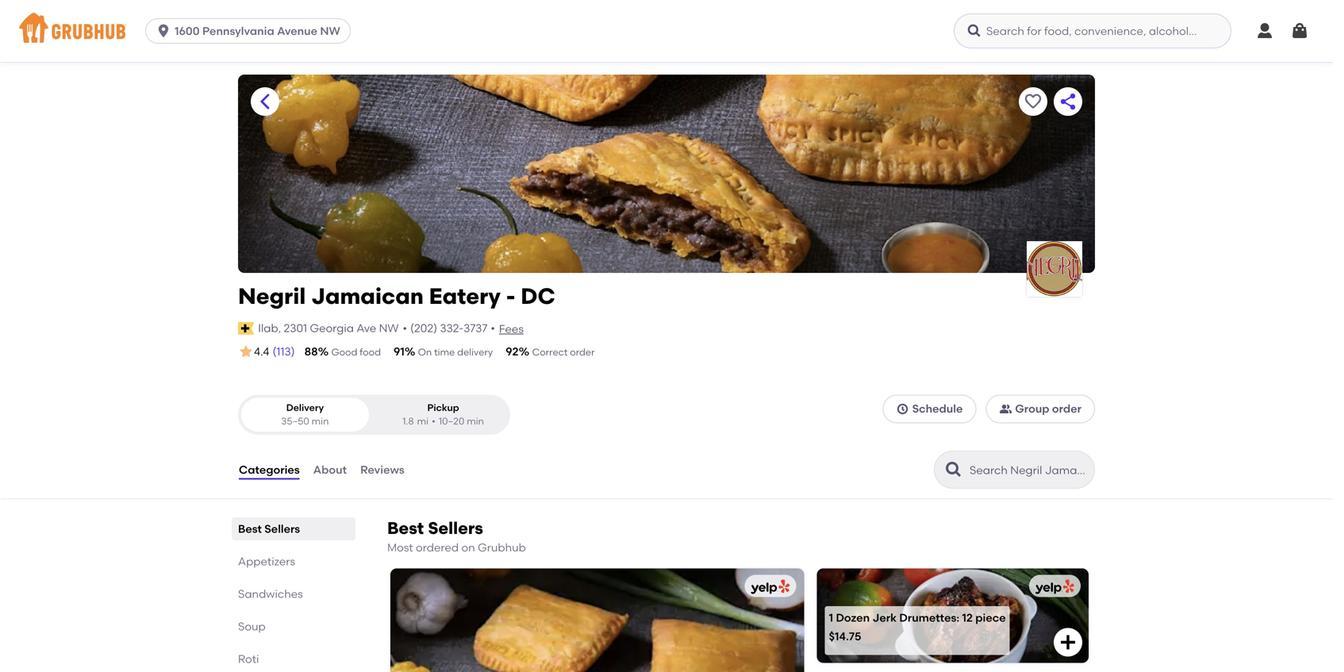 Task type: vqa. For each thing, say whether or not it's contained in the screenshot.
order to the bottom
yes



Task type: locate. For each thing, give the bounding box(es) containing it.
share icon image
[[1059, 92, 1078, 111]]

sellers for best sellers
[[265, 522, 300, 536]]

categories
[[239, 463, 300, 477]]

about
[[313, 463, 347, 477]]

nw
[[320, 24, 340, 38], [379, 322, 399, 335]]

ilab,
[[258, 322, 281, 335]]

2301
[[284, 322, 307, 335]]

2 horizontal spatial •
[[491, 322, 495, 335]]

• inside 'pickup 1.8 mi • 10–20 min'
[[432, 416, 436, 427]]

1 horizontal spatial nw
[[379, 322, 399, 335]]

$14.75
[[829, 630, 862, 643]]

good food
[[332, 347, 381, 358]]

best
[[387, 518, 424, 539], [238, 522, 262, 536]]

yelp image for appetizers
[[748, 580, 790, 595]]

1 vertical spatial nw
[[379, 322, 399, 335]]

svg image
[[1256, 21, 1275, 40]]

•
[[403, 322, 407, 335], [491, 322, 495, 335], [432, 416, 436, 427]]

yelp image
[[748, 580, 790, 595], [1033, 580, 1075, 595]]

best sellers
[[238, 522, 300, 536]]

best up most
[[387, 518, 424, 539]]

ordered
[[416, 541, 459, 555]]

sellers for best sellers most ordered on grubhub
[[428, 518, 483, 539]]

dozen
[[836, 611, 870, 625]]

Search Negril Jamaican Eatery - DC search field
[[969, 463, 1090, 478]]

delivery
[[286, 402, 324, 413]]

people icon image
[[1000, 403, 1012, 415]]

• right the mi
[[432, 416, 436, 427]]

mi
[[417, 416, 429, 427]]

2 yelp image from the left
[[1033, 580, 1075, 595]]

soup
[[238, 620, 266, 634]]

save this restaurant image
[[1024, 92, 1043, 111]]

sellers up on
[[428, 518, 483, 539]]

1 horizontal spatial •
[[432, 416, 436, 427]]

order inside group order button
[[1053, 402, 1082, 416]]

2 min from the left
[[467, 416, 484, 427]]

order
[[570, 347, 595, 358], [1053, 402, 1082, 416]]

most
[[387, 541, 413, 555]]

sandwiches
[[238, 588, 303, 601]]

order right correct
[[570, 347, 595, 358]]

0 vertical spatial order
[[570, 347, 595, 358]]

35–50
[[281, 416, 309, 427]]

min right 10–20
[[467, 416, 484, 427]]

1 horizontal spatial best
[[387, 518, 424, 539]]

pickup
[[427, 402, 459, 413]]

food
[[360, 347, 381, 358]]

order for group order
[[1053, 402, 1082, 416]]

svg image
[[1291, 21, 1310, 40], [156, 23, 172, 39], [967, 23, 983, 39], [897, 403, 910, 415], [1059, 633, 1078, 652]]

0 horizontal spatial best
[[238, 522, 262, 536]]

1.8
[[403, 416, 414, 427]]

1 horizontal spatial order
[[1053, 402, 1082, 416]]

0 vertical spatial nw
[[320, 24, 340, 38]]

svg image inside 1600 pennsylvania avenue nw button
[[156, 23, 172, 39]]

subscription pass image
[[238, 322, 254, 335]]

• right 3737 on the top left
[[491, 322, 495, 335]]

georgia
[[310, 322, 354, 335]]

ilab, 2301 georgia ave nw button
[[257, 320, 400, 337]]

• left '(202)'
[[403, 322, 407, 335]]

ave
[[357, 322, 377, 335]]

0 horizontal spatial yelp image
[[748, 580, 790, 595]]

nw right ave
[[379, 322, 399, 335]]

sellers up appetizers
[[265, 522, 300, 536]]

save this restaurant button
[[1019, 87, 1048, 116]]

0 horizontal spatial sellers
[[265, 522, 300, 536]]

0 horizontal spatial order
[[570, 347, 595, 358]]

1600
[[175, 24, 200, 38]]

svg image inside schedule button
[[897, 403, 910, 415]]

order for correct order
[[570, 347, 595, 358]]

fees button
[[498, 320, 525, 338]]

0 horizontal spatial nw
[[320, 24, 340, 38]]

min down delivery
[[312, 416, 329, 427]]

jamaican
[[311, 283, 424, 310]]

on
[[418, 347, 432, 358]]

best inside best sellers most ordered on grubhub
[[387, 518, 424, 539]]

min inside 'pickup 1.8 mi • 10–20 min'
[[467, 416, 484, 427]]

option group
[[238, 395, 510, 435]]

dc
[[521, 283, 556, 310]]

best up appetizers
[[238, 522, 262, 536]]

sellers inside best sellers most ordered on grubhub
[[428, 518, 483, 539]]

Search for food, convenience, alcohol... search field
[[954, 13, 1232, 48]]

1 vertical spatial order
[[1053, 402, 1082, 416]]

avenue
[[277, 24, 318, 38]]

nw right avenue
[[320, 24, 340, 38]]

order right "group"
[[1053, 402, 1082, 416]]

1 horizontal spatial sellers
[[428, 518, 483, 539]]

1 yelp image from the left
[[748, 580, 790, 595]]

1 horizontal spatial yelp image
[[1033, 580, 1075, 595]]

group order
[[1016, 402, 1082, 416]]

sellers
[[428, 518, 483, 539], [265, 522, 300, 536]]

delivery
[[457, 347, 493, 358]]

schedule button
[[883, 395, 977, 423]]

1 horizontal spatial min
[[467, 416, 484, 427]]

reviews
[[360, 463, 405, 477]]

0 horizontal spatial min
[[312, 416, 329, 427]]

negril
[[238, 283, 306, 310]]

1 min from the left
[[312, 416, 329, 427]]

option group containing delivery 35–50 min
[[238, 395, 510, 435]]

min
[[312, 416, 329, 427], [467, 416, 484, 427]]

332-
[[440, 322, 464, 335]]



Task type: describe. For each thing, give the bounding box(es) containing it.
3737
[[464, 322, 488, 335]]

grubhub
[[478, 541, 526, 555]]

4.4
[[254, 345, 270, 359]]

schedule
[[913, 402, 963, 416]]

on time delivery
[[418, 347, 493, 358]]

good
[[332, 347, 358, 358]]

(202) 332-3737 button
[[410, 320, 488, 337]]

1600 pennsylvania avenue nw button
[[145, 18, 357, 44]]

1
[[829, 611, 834, 625]]

(113)
[[273, 345, 295, 358]]

(202)
[[410, 322, 438, 335]]

negril jamaican eatery - dc logo image
[[1027, 241, 1083, 297]]

caret left icon image
[[256, 92, 275, 111]]

correct order
[[532, 347, 595, 358]]

drumettes:
[[900, 611, 960, 625]]

88
[[305, 345, 318, 358]]

roti
[[238, 653, 259, 666]]

best sellers most ordered on grubhub
[[387, 518, 526, 555]]

• (202) 332-3737 • fees
[[403, 322, 524, 336]]

reviews button
[[360, 441, 405, 499]]

pennsylvania
[[202, 24, 274, 38]]

12
[[963, 611, 973, 625]]

appetizers
[[238, 555, 295, 568]]

pickup 1.8 mi • 10–20 min
[[403, 402, 484, 427]]

star icon image
[[238, 344, 254, 360]]

jerk
[[873, 611, 897, 625]]

fees
[[499, 322, 524, 336]]

92
[[506, 345, 519, 358]]

best for best sellers
[[238, 522, 262, 536]]

about button
[[313, 441, 348, 499]]

1600 pennsylvania avenue nw
[[175, 24, 340, 38]]

-
[[506, 283, 516, 310]]

group
[[1016, 402, 1050, 416]]

piece
[[976, 611, 1006, 625]]

min inside delivery 35–50 min
[[312, 416, 329, 427]]

delivery 35–50 min
[[281, 402, 329, 427]]

best for best sellers most ordered on grubhub
[[387, 518, 424, 539]]

categories button
[[238, 441, 301, 499]]

eatery
[[429, 283, 501, 310]]

negril jamaican eatery - dc
[[238, 283, 556, 310]]

yelp image for most ordered on grubhub
[[1033, 580, 1075, 595]]

0 horizontal spatial •
[[403, 322, 407, 335]]

91
[[394, 345, 405, 358]]

time
[[434, 347, 455, 358]]

ilab, 2301 georgia ave nw
[[258, 322, 399, 335]]

correct
[[532, 347, 568, 358]]

main navigation navigation
[[0, 0, 1334, 62]]

search icon image
[[945, 461, 964, 480]]

10–20
[[439, 416, 465, 427]]

1 dozen jerk drumettes: 12 piece $14.75
[[829, 611, 1006, 643]]

nw inside main navigation navigation
[[320, 24, 340, 38]]

on
[[462, 541, 475, 555]]

group order button
[[986, 395, 1096, 423]]



